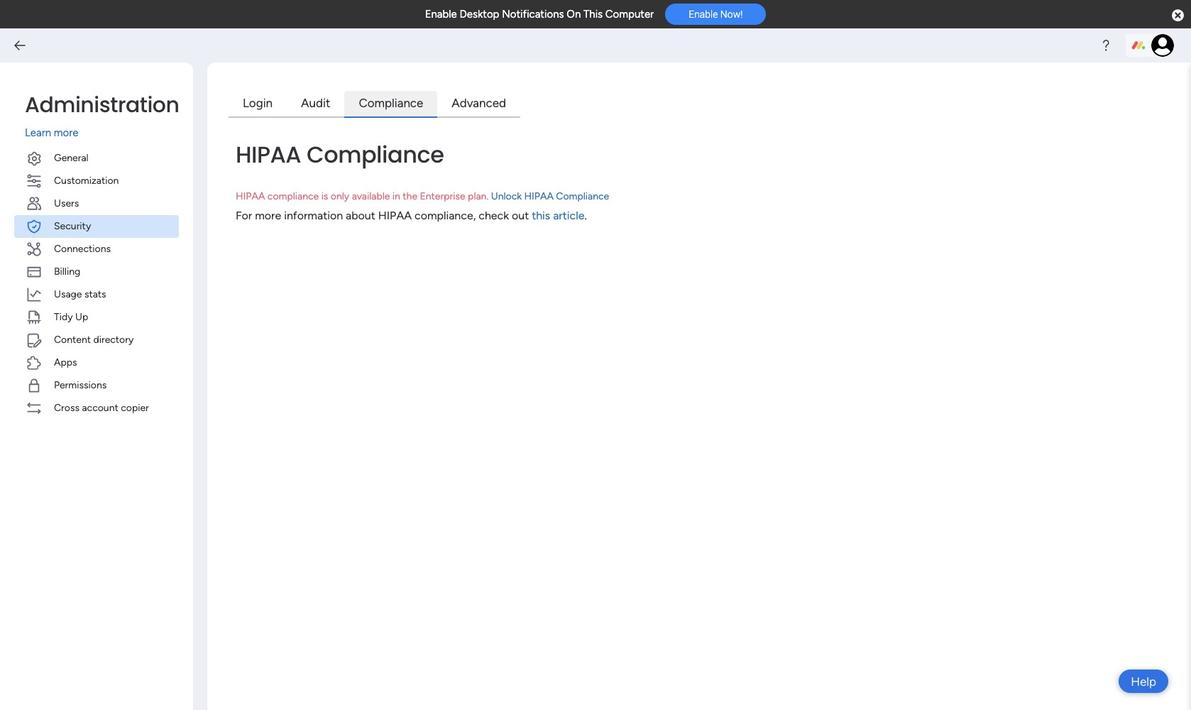 Task type: describe. For each thing, give the bounding box(es) containing it.
1 vertical spatial compliance
[[307, 138, 444, 170]]

kendall parks image
[[1152, 34, 1174, 57]]

unlock
[[491, 190, 522, 202]]

compliance inside 'link'
[[359, 96, 423, 110]]

desktop
[[460, 8, 499, 21]]

learn more link
[[25, 125, 179, 141]]

compliance,
[[415, 208, 476, 222]]

login link
[[229, 91, 287, 118]]

2 vertical spatial compliance
[[556, 190, 609, 202]]

usage
[[54, 288, 82, 300]]

this article link
[[532, 208, 585, 222]]

on
[[567, 8, 581, 21]]

available
[[352, 190, 390, 202]]

for more information about hipaa compliance, check out this article .
[[236, 208, 587, 222]]

advanced
[[452, 96, 506, 110]]

is
[[321, 190, 328, 202]]

hipaa up compliance at the top left of the page
[[236, 138, 301, 170]]

tidy up
[[54, 311, 88, 323]]

enable desktop notifications on this computer
[[425, 8, 654, 21]]

stats
[[84, 288, 106, 300]]

information
[[284, 208, 343, 222]]

computer
[[606, 8, 654, 21]]

billing
[[54, 265, 80, 277]]

enable for enable desktop notifications on this computer
[[425, 8, 457, 21]]

this
[[584, 8, 603, 21]]

login
[[243, 96, 273, 110]]

learn
[[25, 126, 51, 139]]

account
[[82, 402, 118, 414]]

audit
[[301, 96, 330, 110]]

for
[[236, 208, 252, 222]]

unlock hipaa compliance link
[[491, 190, 609, 202]]

enterprise
[[420, 190, 466, 202]]

hipaa down the in
[[378, 208, 412, 222]]

tidy
[[54, 311, 73, 323]]

help
[[1131, 674, 1157, 688]]

in
[[393, 190, 400, 202]]

dapulse close image
[[1172, 9, 1184, 23]]



Task type: locate. For each thing, give the bounding box(es) containing it.
0 vertical spatial compliance
[[359, 96, 423, 110]]

check
[[479, 208, 509, 222]]

help image
[[1099, 38, 1113, 53]]

up
[[75, 311, 88, 323]]

more up general
[[54, 126, 78, 139]]

administration learn more
[[25, 89, 179, 139]]

more inside "administration learn more"
[[54, 126, 78, 139]]

enable left now!
[[689, 9, 718, 20]]

1 vertical spatial more
[[255, 208, 281, 222]]

users
[[54, 197, 79, 209]]

enable now! button
[[665, 4, 766, 25]]

enable
[[425, 8, 457, 21], [689, 9, 718, 20]]

notifications
[[502, 8, 564, 21]]

cross account copier
[[54, 402, 149, 414]]

1 horizontal spatial more
[[255, 208, 281, 222]]

the
[[403, 190, 418, 202]]

connections
[[54, 242, 111, 255]]

copier
[[121, 402, 149, 414]]

administration
[[25, 89, 179, 120]]

enable for enable now!
[[689, 9, 718, 20]]

this
[[532, 208, 550, 222]]

compliance
[[359, 96, 423, 110], [307, 138, 444, 170], [556, 190, 609, 202]]

0 horizontal spatial enable
[[425, 8, 457, 21]]

content directory
[[54, 333, 134, 345]]

out
[[512, 208, 529, 222]]

hipaa compliance is only available in the enterprise plan. unlock hipaa compliance
[[236, 190, 609, 202]]

apps
[[54, 356, 77, 368]]

0 vertical spatial more
[[54, 126, 78, 139]]

help button
[[1119, 670, 1169, 693]]

about
[[346, 208, 375, 222]]

article
[[553, 208, 585, 222]]

plan.
[[468, 190, 489, 202]]

hipaa
[[236, 138, 301, 170], [236, 190, 265, 202], [524, 190, 554, 202], [378, 208, 412, 222]]

advanced link
[[438, 91, 520, 118]]

enable left desktop
[[425, 8, 457, 21]]

audit link
[[287, 91, 345, 118]]

security
[[54, 220, 91, 232]]

only
[[331, 190, 350, 202]]

now!
[[721, 9, 743, 20]]

cross
[[54, 402, 80, 414]]

compliance
[[268, 190, 319, 202]]

1 horizontal spatial enable
[[689, 9, 718, 20]]

hipaa up this
[[524, 190, 554, 202]]

general
[[54, 152, 89, 164]]

usage stats
[[54, 288, 106, 300]]

directory
[[93, 333, 134, 345]]

permissions
[[54, 379, 107, 391]]

enable now!
[[689, 9, 743, 20]]

.
[[585, 208, 587, 222]]

compliance link
[[345, 91, 438, 118]]

enable inside button
[[689, 9, 718, 20]]

more right for
[[255, 208, 281, 222]]

back to workspace image
[[13, 38, 27, 53]]

hipaa compliance
[[236, 138, 444, 170]]

more
[[54, 126, 78, 139], [255, 208, 281, 222]]

hipaa up for
[[236, 190, 265, 202]]

0 horizontal spatial more
[[54, 126, 78, 139]]

content
[[54, 333, 91, 345]]

customization
[[54, 174, 119, 186]]



Task type: vqa. For each thing, say whether or not it's contained in the screenshot.
The Login link
yes



